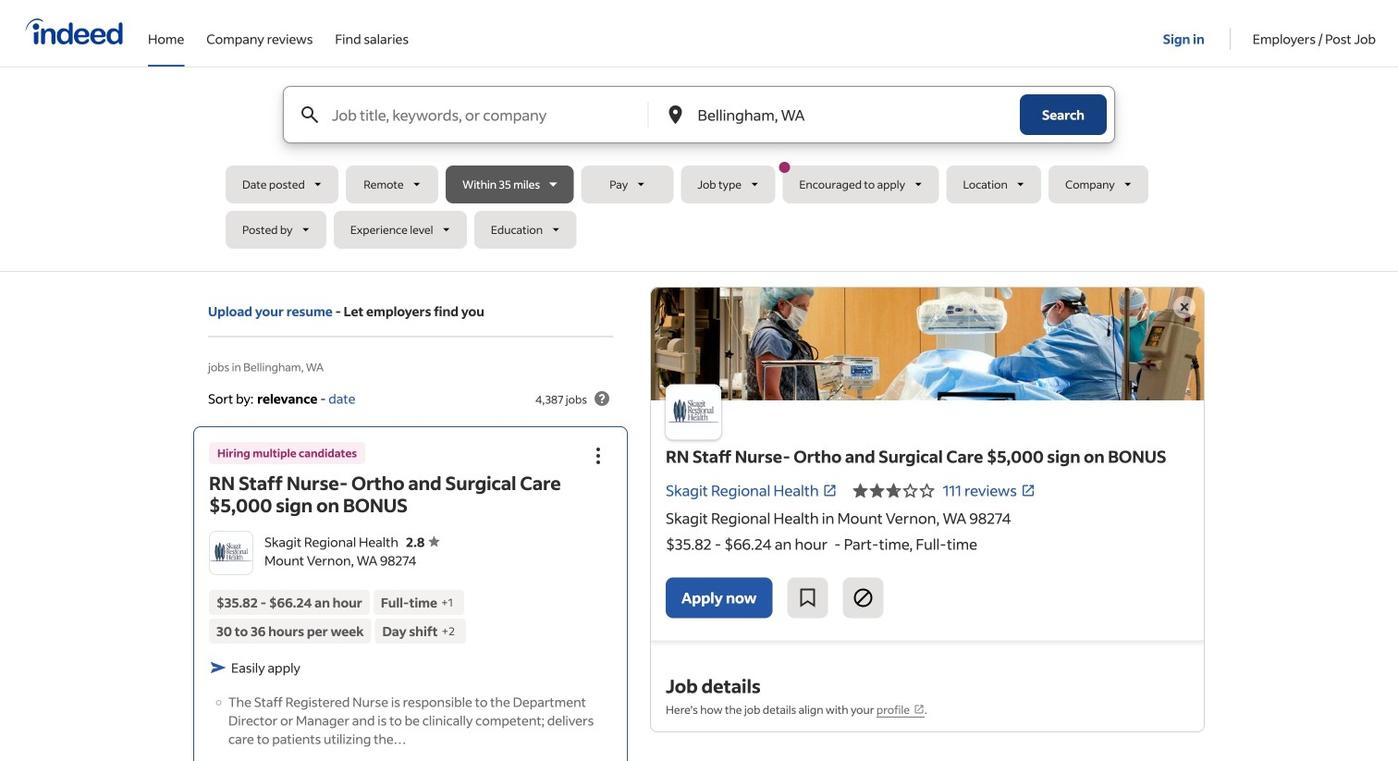 Task type: vqa. For each thing, say whether or not it's contained in the screenshot.
"Company logo" on the bottom left of page
yes



Task type: describe. For each thing, give the bounding box(es) containing it.
help icon image
[[591, 388, 613, 410]]

not interested image
[[852, 587, 874, 609]]

2.8 out of five stars rating image
[[406, 533, 440, 550]]

skagit regional health (opens in a new tab) image
[[823, 483, 838, 498]]

2.8 out of 5 stars image
[[852, 480, 936, 502]]

close job details image
[[1174, 296, 1196, 318]]

search: Job title, keywords, or company text field
[[328, 87, 647, 142]]

company logo image
[[210, 532, 252, 574]]

job preferences (opens in a new window) image
[[914, 704, 925, 715]]

2.8 out of 5 stars. link to 111 reviews company ratings (opens in a new tab) image
[[1021, 483, 1036, 498]]

Edit location text field
[[694, 87, 983, 142]]

job actions for rn staff nurse- ortho and surgical care $5,000 sign on bonus is collapsed image
[[587, 445, 609, 467]]

save this job image
[[797, 587, 819, 609]]



Task type: locate. For each thing, give the bounding box(es) containing it.
skagit regional health logo image
[[651, 288, 1204, 400], [666, 384, 721, 440]]

None search field
[[226, 86, 1173, 256]]



